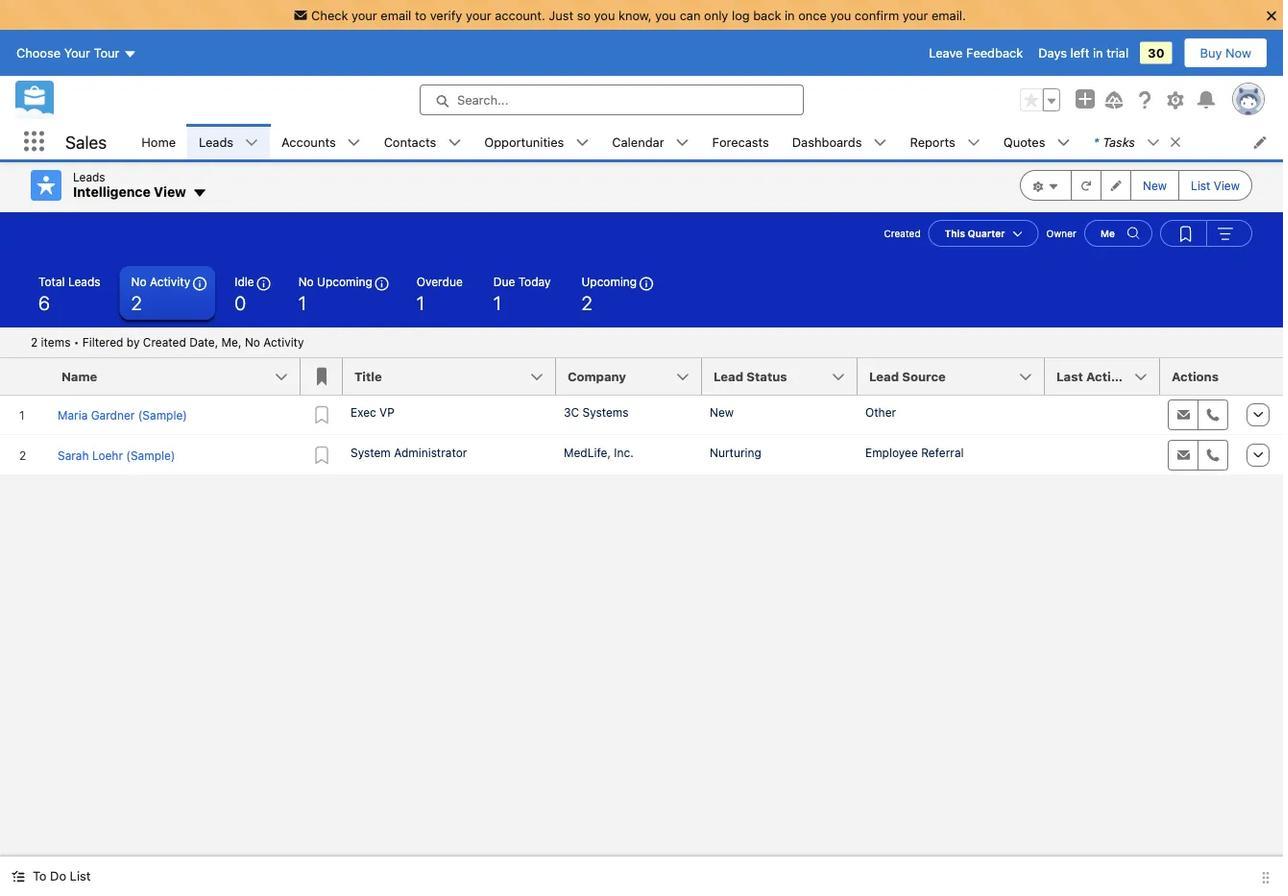 Task type: locate. For each thing, give the bounding box(es) containing it.
2 vertical spatial activity
[[1087, 369, 1134, 384]]

text default image
[[1169, 135, 1182, 149], [347, 136, 361, 149], [448, 136, 461, 149], [874, 136, 887, 149], [967, 136, 981, 149], [12, 870, 25, 883]]

lead left status
[[714, 369, 744, 384]]

upcoming right today
[[582, 275, 637, 288]]

lead status button
[[702, 358, 858, 395]]

text default image right calendar
[[676, 136, 689, 149]]

lead for lead source
[[869, 369, 899, 384]]

grid
[[0, 358, 1283, 476]]

list item
[[1082, 124, 1191, 159]]

actions
[[1172, 369, 1219, 384]]

row number image
[[0, 358, 50, 395]]

important cell
[[301, 358, 343, 396]]

1 1 from the left
[[298, 291, 306, 314]]

created right by on the left top
[[143, 336, 186, 349]]

2
[[131, 291, 142, 314], [582, 291, 593, 314], [31, 336, 38, 349]]

lead inside button
[[714, 369, 744, 384]]

to
[[33, 869, 47, 883]]

1 lead from the left
[[714, 369, 744, 384]]

cell for employee referral
[[1045, 435, 1160, 476]]

idle
[[235, 275, 254, 288]]

0 horizontal spatial your
[[352, 8, 377, 22]]

list view
[[1191, 179, 1240, 192]]

your
[[352, 8, 377, 22], [466, 8, 492, 22], [903, 8, 928, 22]]

text default image left accounts
[[245, 136, 259, 149]]

1 horizontal spatial view
[[1214, 179, 1240, 192]]

group up quotes list item
[[1020, 88, 1061, 112]]

search...
[[457, 93, 509, 107]]

text default image inside dashboards list item
[[874, 136, 887, 149]]

last activity button
[[1045, 358, 1160, 395]]

text default image inside quotes list item
[[1057, 136, 1071, 149]]

filtered
[[82, 336, 123, 349]]

new up me button
[[1143, 179, 1167, 192]]

2 horizontal spatial you
[[830, 8, 851, 22]]

leads right home in the top left of the page
[[199, 134, 234, 149]]

new inside button
[[1143, 179, 1167, 192]]

2 right due today 1
[[582, 291, 593, 314]]

1 horizontal spatial new
[[1143, 179, 1167, 192]]

2 horizontal spatial 1
[[494, 291, 501, 314]]

title cell
[[343, 358, 568, 396]]

text default image left reports link
[[874, 136, 887, 149]]

0 horizontal spatial you
[[594, 8, 615, 22]]

quarter
[[968, 228, 1005, 239]]

lead inside button
[[869, 369, 899, 384]]

text default image right reports
[[967, 136, 981, 149]]

choose your tour
[[16, 46, 120, 60]]

1 horizontal spatial created
[[884, 228, 921, 239]]

activity
[[150, 275, 190, 288], [263, 336, 304, 349], [1087, 369, 1134, 384]]

activity for no activity
[[150, 275, 190, 288]]

view right new button
[[1214, 179, 1240, 192]]

cell down last activity
[[1045, 395, 1160, 435]]

accounts list item
[[270, 124, 372, 159]]

2 horizontal spatial activity
[[1087, 369, 1134, 384]]

sales
[[65, 131, 107, 152]]

2 cell from the top
[[1045, 435, 1160, 476]]

1 inside overdue 1
[[417, 291, 425, 314]]

text default image inside leads list item
[[245, 136, 259, 149]]

view down home in the top left of the page
[[154, 184, 186, 200]]

list containing home
[[130, 124, 1283, 159]]

text default image for calendar
[[676, 136, 689, 149]]

to do list
[[33, 869, 91, 883]]

0 horizontal spatial no
[[131, 275, 147, 288]]

1 vertical spatial created
[[143, 336, 186, 349]]

group
[[1020, 88, 1061, 112], [1020, 170, 1253, 201], [1160, 220, 1253, 247]]

2 1 from the left
[[417, 291, 425, 314]]

referral
[[921, 446, 964, 459]]

activity right last
[[1087, 369, 1134, 384]]

1 horizontal spatial 2
[[131, 291, 142, 314]]

company cell
[[556, 358, 714, 396]]

dashboards list item
[[781, 124, 899, 159]]

leads right total
[[68, 275, 100, 288]]

1 vertical spatial new
[[710, 405, 734, 419]]

0 horizontal spatial activity
[[150, 275, 190, 288]]

1 horizontal spatial upcoming
[[582, 275, 637, 288]]

medlife,
[[564, 446, 611, 459]]

1 vertical spatial leads
[[73, 170, 105, 183]]

list right do
[[70, 869, 91, 883]]

0 horizontal spatial 1
[[298, 291, 306, 314]]

2 you from the left
[[655, 8, 676, 22]]

2 left items at the top left of page
[[31, 336, 38, 349]]

0 horizontal spatial lead
[[714, 369, 744, 384]]

2 your from the left
[[466, 8, 492, 22]]

2 down 'no activity'
[[131, 291, 142, 314]]

email
[[381, 8, 411, 22]]

new button
[[1131, 170, 1180, 201]]

text default image left *
[[1057, 136, 1071, 149]]

1 vertical spatial activity
[[263, 336, 304, 349]]

text default image left 'to'
[[12, 870, 25, 883]]

your right verify
[[466, 8, 492, 22]]

upcoming
[[317, 275, 372, 288], [582, 275, 637, 288]]

text default image inside to do list button
[[12, 870, 25, 883]]

intelligence view
[[73, 184, 186, 200]]

text default image inside opportunities list item
[[576, 136, 589, 149]]

2 vertical spatial leads
[[68, 275, 100, 288]]

lead source cell
[[858, 358, 1057, 396]]

cell
[[1045, 395, 1160, 435], [1045, 435, 1160, 476]]

1 down due
[[494, 291, 501, 314]]

0 horizontal spatial 2
[[31, 336, 38, 349]]

1 horizontal spatial in
[[1093, 46, 1103, 60]]

date,
[[189, 336, 218, 349]]

leave
[[929, 46, 963, 60]]

text default image up new button
[[1169, 135, 1182, 149]]

0 horizontal spatial view
[[154, 184, 186, 200]]

dashboards link
[[781, 124, 874, 159]]

0 horizontal spatial in
[[785, 8, 795, 22]]

no
[[131, 275, 147, 288], [298, 275, 314, 288], [245, 336, 260, 349]]

no for 1
[[298, 275, 314, 288]]

text default image inside contacts list item
[[448, 136, 461, 149]]

2 horizontal spatial your
[[903, 8, 928, 22]]

text default image
[[245, 136, 259, 149], [576, 136, 589, 149], [676, 136, 689, 149], [1057, 136, 1071, 149], [1147, 136, 1160, 149], [192, 186, 207, 201]]

you left can
[[655, 8, 676, 22]]

no up by on the left top
[[131, 275, 147, 288]]

buy now button
[[1184, 38, 1268, 68]]

name
[[61, 369, 97, 384]]

contacts
[[384, 134, 436, 149]]

reports
[[910, 134, 956, 149]]

vp
[[380, 405, 395, 419]]

choose your tour button
[[15, 38, 138, 68]]

status
[[747, 369, 787, 384]]

text default image inside accounts list item
[[347, 136, 361, 149]]

text default image for quotes
[[1057, 136, 1071, 149]]

buy
[[1200, 46, 1222, 60]]

you
[[594, 8, 615, 22], [655, 8, 676, 22], [830, 8, 851, 22]]

company button
[[556, 358, 702, 395]]

created left the this
[[884, 228, 921, 239]]

2 upcoming from the left
[[582, 275, 637, 288]]

this
[[945, 228, 965, 239]]

me,
[[222, 336, 242, 349]]

activity up 2 items • filtered by created date, me, no activity status on the left
[[150, 275, 190, 288]]

0 horizontal spatial new
[[710, 405, 734, 419]]

log
[[732, 8, 750, 22]]

you right so
[[594, 8, 615, 22]]

title
[[354, 369, 382, 384]]

1 vertical spatial group
[[1020, 170, 1253, 201]]

1 horizontal spatial 1
[[417, 291, 425, 314]]

contacts list item
[[372, 124, 473, 159]]

home
[[141, 134, 176, 149]]

intelligence
[[73, 184, 151, 200]]

leads up intelligence
[[73, 170, 105, 183]]

0 vertical spatial leads
[[199, 134, 234, 149]]

administrator
[[394, 446, 467, 459]]

2 vertical spatial group
[[1160, 220, 1253, 247]]

no right idle
[[298, 275, 314, 288]]

no upcoming
[[298, 275, 372, 288]]

text default image inside calendar list item
[[676, 136, 689, 149]]

new up nurturing at the right of the page
[[710, 405, 734, 419]]

2 horizontal spatial 2
[[582, 291, 593, 314]]

view inside button
[[1214, 179, 1240, 192]]

1 horizontal spatial lead
[[869, 369, 899, 384]]

1 horizontal spatial you
[[655, 8, 676, 22]]

you right once
[[830, 8, 851, 22]]

this quarter
[[945, 228, 1005, 239]]

2 horizontal spatial no
[[298, 275, 314, 288]]

text default image right tasks
[[1147, 136, 1160, 149]]

verify
[[430, 8, 462, 22]]

tasks
[[1103, 134, 1135, 149]]

text default image inside 'reports' "list item"
[[967, 136, 981, 149]]

medlife, inc.
[[564, 446, 634, 459]]

lead
[[714, 369, 744, 384], [869, 369, 899, 384]]

3 1 from the left
[[494, 291, 501, 314]]

overdue
[[417, 275, 463, 288]]

1 horizontal spatial list
[[1191, 179, 1211, 192]]

1 you from the left
[[594, 8, 615, 22]]

left
[[1071, 46, 1090, 60]]

0 vertical spatial created
[[884, 228, 921, 239]]

0 vertical spatial new
[[1143, 179, 1167, 192]]

just
[[549, 8, 574, 22]]

1 down overdue
[[417, 291, 425, 314]]

text default image down search... button
[[576, 136, 589, 149]]

activity inside key performance indicators group
[[150, 275, 190, 288]]

in right left
[[1093, 46, 1103, 60]]

1 down no upcoming
[[298, 291, 306, 314]]

*
[[1094, 134, 1099, 149]]

upcoming left overdue
[[317, 275, 372, 288]]

do
[[50, 869, 66, 883]]

cell down last activity cell
[[1045, 435, 1160, 476]]

1 vertical spatial list
[[70, 869, 91, 883]]

overdue 1
[[417, 275, 463, 314]]

activity inside button
[[1087, 369, 1134, 384]]

in
[[785, 8, 795, 22], [1093, 46, 1103, 60]]

list
[[130, 124, 1283, 159]]

text default image right accounts
[[347, 136, 361, 149]]

your left email.
[[903, 8, 928, 22]]

activity up important cell
[[263, 336, 304, 349]]

text default image for reports
[[967, 136, 981, 149]]

no right the me,
[[245, 336, 260, 349]]

due today 1
[[494, 275, 551, 314]]

group down list view on the right of the page
[[1160, 220, 1253, 247]]

opportunities list item
[[473, 124, 601, 159]]

so
[[577, 8, 591, 22]]

leads inside list item
[[199, 134, 234, 149]]

1 cell from the top
[[1045, 395, 1160, 435]]

view
[[1214, 179, 1240, 192], [154, 184, 186, 200]]

your left email
[[352, 8, 377, 22]]

exec vp
[[351, 405, 395, 419]]

lead up the other
[[869, 369, 899, 384]]

confirm
[[855, 8, 899, 22]]

text default image right contacts
[[448, 136, 461, 149]]

created
[[884, 228, 921, 239], [143, 336, 186, 349]]

text default image for leads
[[245, 136, 259, 149]]

1 horizontal spatial your
[[466, 8, 492, 22]]

once
[[798, 8, 827, 22]]

0 vertical spatial list
[[1191, 179, 1211, 192]]

quotes link
[[992, 124, 1057, 159]]

email.
[[932, 8, 966, 22]]

text default image for accounts
[[347, 136, 361, 149]]

total
[[38, 275, 65, 288]]

0 vertical spatial activity
[[150, 275, 190, 288]]

opportunities
[[484, 134, 564, 149]]

0 vertical spatial in
[[785, 8, 795, 22]]

0 horizontal spatial upcoming
[[317, 275, 372, 288]]

in right back on the top of page
[[785, 8, 795, 22]]

system administrator
[[351, 446, 467, 459]]

list inside list view button
[[1191, 179, 1211, 192]]

list right new button
[[1191, 179, 1211, 192]]

1 horizontal spatial activity
[[263, 336, 304, 349]]

2 lead from the left
[[869, 369, 899, 384]]

0
[[235, 291, 246, 314]]

0 horizontal spatial list
[[70, 869, 91, 883]]

activity for last activity
[[1087, 369, 1134, 384]]

name button
[[50, 358, 301, 395]]

lead for lead status
[[714, 369, 744, 384]]

group down tasks
[[1020, 170, 1253, 201]]

leads list item
[[187, 124, 270, 159]]

quotes list item
[[992, 124, 1082, 159]]



Task type: describe. For each thing, give the bounding box(es) containing it.
text default image inside list item
[[1147, 136, 1160, 149]]

check your email to verify your account. just so you know, you can only log back in once you confirm your email.
[[311, 8, 966, 22]]

reports list item
[[899, 124, 992, 159]]

tour
[[94, 46, 120, 60]]

only
[[704, 8, 729, 22]]

other
[[866, 405, 896, 419]]

2 items • filtered by created date, me, no activity
[[31, 336, 304, 349]]

choose
[[16, 46, 61, 60]]

lead status cell
[[702, 358, 869, 396]]

grid containing name
[[0, 358, 1283, 476]]

owner
[[1047, 228, 1077, 239]]

know,
[[619, 8, 652, 22]]

3 your from the left
[[903, 8, 928, 22]]

buy now
[[1200, 46, 1252, 60]]

system
[[351, 446, 391, 459]]

list inside to do list button
[[70, 869, 91, 883]]

account.
[[495, 8, 545, 22]]

no activity
[[131, 275, 190, 288]]

lead source button
[[858, 358, 1045, 395]]

home link
[[130, 124, 187, 159]]

leads inside total leads 6
[[68, 275, 100, 288]]

1 inside due today 1
[[494, 291, 501, 314]]

to
[[415, 8, 427, 22]]

due
[[494, 275, 515, 288]]

text default image for contacts
[[448, 136, 461, 149]]

6
[[38, 291, 50, 314]]

contacts link
[[372, 124, 448, 159]]

reports link
[[899, 124, 967, 159]]

no for 2
[[131, 275, 147, 288]]

back
[[753, 8, 781, 22]]

check
[[311, 8, 348, 22]]

row number cell
[[0, 358, 50, 396]]

lead source
[[869, 369, 946, 384]]

me
[[1101, 228, 1115, 239]]

total leads 6
[[38, 275, 100, 314]]

exec
[[351, 405, 376, 419]]

calendar list item
[[601, 124, 701, 159]]

this quarter button
[[929, 220, 1039, 247]]

can
[[680, 8, 701, 22]]

leave feedback
[[929, 46, 1023, 60]]

by
[[127, 336, 140, 349]]

employee referral
[[866, 446, 964, 459]]

days left in trial
[[1039, 46, 1129, 60]]

feedback
[[966, 46, 1023, 60]]

1 your from the left
[[352, 8, 377, 22]]

me button
[[1084, 220, 1153, 247]]

inc.
[[614, 446, 634, 459]]

3 you from the left
[[830, 8, 851, 22]]

now
[[1226, 46, 1252, 60]]

accounts
[[282, 134, 336, 149]]

key performance indicators group
[[0, 266, 1283, 328]]

action cell
[[1237, 358, 1283, 396]]

text default image for dashboards
[[874, 136, 887, 149]]

dashboards
[[792, 134, 862, 149]]

title button
[[343, 358, 556, 395]]

today
[[518, 275, 551, 288]]

1 upcoming from the left
[[317, 275, 372, 288]]

* tasks
[[1094, 134, 1135, 149]]

3c
[[564, 405, 579, 419]]

1 vertical spatial in
[[1093, 46, 1103, 60]]

1 horizontal spatial no
[[245, 336, 260, 349]]

days
[[1039, 46, 1067, 60]]

items
[[41, 336, 71, 349]]

2 for upcoming
[[582, 291, 593, 314]]

calendar link
[[601, 124, 676, 159]]

to do list button
[[0, 857, 102, 895]]

opportunities link
[[473, 124, 576, 159]]

last
[[1057, 369, 1083, 384]]

view for list view
[[1214, 179, 1240, 192]]

calendar
[[612, 134, 664, 149]]

trial
[[1107, 46, 1129, 60]]

leads link
[[187, 124, 245, 159]]

name cell
[[50, 358, 312, 396]]

lead status
[[714, 369, 787, 384]]

0 horizontal spatial created
[[143, 336, 186, 349]]

group containing new
[[1020, 170, 1253, 201]]

quotes
[[1004, 134, 1046, 149]]

search... button
[[420, 85, 804, 115]]

list item containing *
[[1082, 124, 1191, 159]]

cell for other
[[1045, 395, 1160, 435]]

employee
[[866, 446, 918, 459]]

action image
[[1237, 358, 1283, 395]]

accounts link
[[270, 124, 347, 159]]

forecasts
[[712, 134, 769, 149]]

last activity
[[1057, 369, 1134, 384]]

last activity cell
[[1045, 358, 1172, 396]]

source
[[902, 369, 946, 384]]

text default image down leads link
[[192, 186, 207, 201]]

30
[[1148, 46, 1165, 60]]

view for intelligence view
[[154, 184, 186, 200]]

your
[[64, 46, 90, 60]]

actions cell
[[1160, 358, 1237, 396]]

3c systems
[[564, 405, 629, 419]]

new inside grid
[[710, 405, 734, 419]]

text default image for opportunities
[[576, 136, 589, 149]]

0 vertical spatial group
[[1020, 88, 1061, 112]]

2 for no activity
[[131, 291, 142, 314]]

nurturing
[[710, 446, 762, 459]]

2 items • filtered by created date, me, no activity status
[[31, 336, 304, 349]]

company
[[568, 369, 626, 384]]

leave feedback link
[[929, 46, 1023, 60]]



Task type: vqa. For each thing, say whether or not it's contained in the screenshot.
right list
yes



